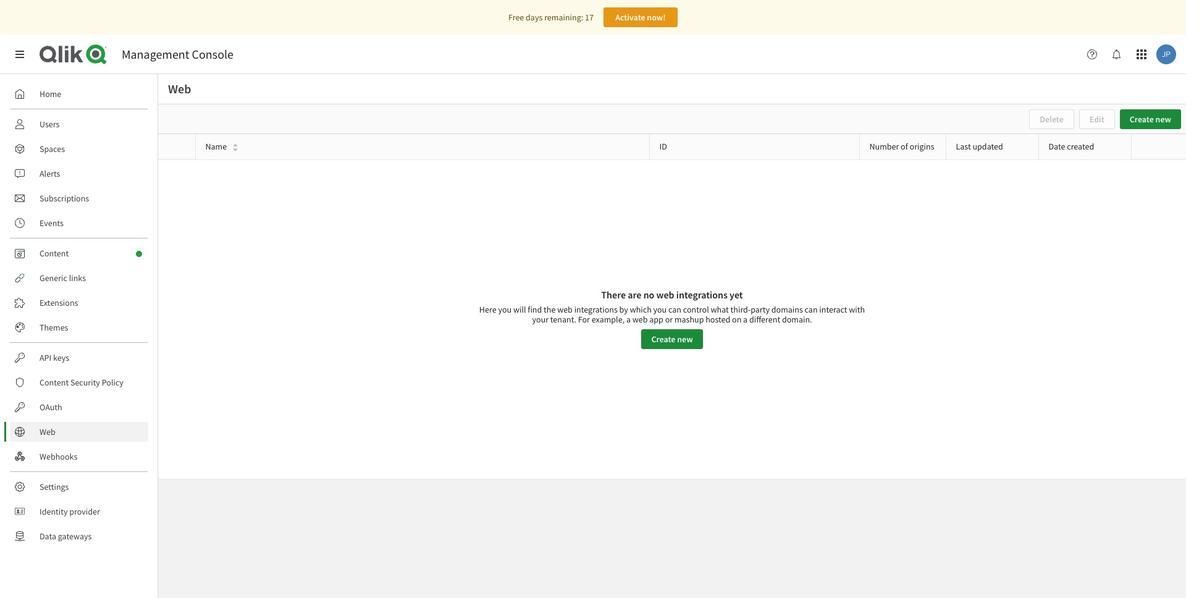 Task type: vqa. For each thing, say whether or not it's contained in the screenshot.
rightmost LINE
no



Task type: locate. For each thing, give the bounding box(es) containing it.
name
[[205, 141, 227, 152]]

0 vertical spatial new
[[1156, 114, 1172, 125]]

for
[[578, 314, 590, 325]]

web
[[168, 81, 191, 96], [40, 426, 55, 437]]

activate
[[616, 12, 645, 23]]

web down oauth
[[40, 426, 55, 437]]

0 horizontal spatial create new button
[[642, 329, 703, 349]]

console
[[192, 46, 234, 62]]

web down management console element
[[168, 81, 191, 96]]

1 vertical spatial integrations
[[574, 304, 618, 315]]

1 horizontal spatial integrations
[[676, 288, 728, 301]]

now!
[[647, 12, 666, 23]]

generic links
[[40, 273, 86, 284]]

origins
[[910, 141, 935, 152]]

there are no web integrations yet here you will find the web integrations by which you can control what third-party domains can interact with your tenant. for example, a web app or mashup hosted on a different domain.
[[479, 288, 865, 325]]

updated
[[973, 141, 1003, 152]]

1 horizontal spatial new
[[1156, 114, 1172, 125]]

content inside content security policy link
[[40, 377, 69, 388]]

create for create new button to the right
[[1130, 114, 1154, 125]]

can
[[669, 304, 682, 315], [805, 304, 818, 315]]

home link
[[10, 84, 148, 104]]

events
[[40, 218, 64, 229]]

themes
[[40, 322, 68, 333]]

gateways
[[58, 531, 92, 542]]

0 horizontal spatial web
[[40, 426, 55, 437]]

content security policy link
[[10, 373, 148, 392]]

can left interact
[[805, 304, 818, 315]]

0 horizontal spatial you
[[498, 304, 512, 315]]

domains
[[772, 304, 803, 315]]

1 horizontal spatial create
[[1130, 114, 1154, 125]]

remaining:
[[544, 12, 583, 23]]

1 content from the top
[[40, 248, 69, 259]]

0 horizontal spatial a
[[627, 314, 631, 325]]

1 vertical spatial create new
[[652, 333, 693, 344]]

0 horizontal spatial new
[[677, 333, 693, 344]]

content security policy
[[40, 377, 124, 388]]

0 horizontal spatial can
[[669, 304, 682, 315]]

of
[[901, 141, 908, 152]]

api
[[40, 352, 51, 363]]

create
[[1130, 114, 1154, 125], [652, 333, 676, 344]]

2 content from the top
[[40, 377, 69, 388]]

2 horizontal spatial web
[[657, 288, 675, 301]]

1 vertical spatial new
[[677, 333, 693, 344]]

are
[[628, 288, 642, 301]]

which
[[630, 304, 652, 315]]

0 vertical spatial web
[[168, 81, 191, 96]]

policy
[[102, 377, 124, 388]]

keys
[[53, 352, 69, 363]]

settings
[[40, 481, 69, 492]]

content up generic
[[40, 248, 69, 259]]

you down no
[[653, 304, 667, 315]]

james peterson image
[[1157, 44, 1177, 64]]

new for create new button to the right
[[1156, 114, 1172, 125]]

provider
[[69, 506, 100, 517]]

0 horizontal spatial create
[[652, 333, 676, 344]]

0 vertical spatial content
[[40, 248, 69, 259]]

api keys link
[[10, 348, 148, 368]]

1 horizontal spatial web
[[168, 81, 191, 96]]

data
[[40, 531, 56, 542]]

a right example,
[[627, 314, 631, 325]]

1 horizontal spatial you
[[653, 304, 667, 315]]

generic links link
[[10, 268, 148, 288]]

a right on
[[743, 314, 748, 325]]

data gateways link
[[10, 526, 148, 546]]

integrations down there
[[574, 304, 618, 315]]

web left app
[[633, 314, 648, 325]]

1 vertical spatial create
[[652, 333, 676, 344]]

integrations up control
[[676, 288, 728, 301]]

2 you from the left
[[653, 304, 667, 315]]

home
[[40, 88, 61, 99]]

identity provider link
[[10, 502, 148, 522]]

0 vertical spatial create new button
[[1120, 109, 1181, 129]]

security
[[70, 377, 100, 388]]

web right no
[[657, 288, 675, 301]]

management console
[[122, 46, 234, 62]]

alerts link
[[10, 164, 148, 184]]

number
[[870, 141, 899, 152]]

content
[[40, 248, 69, 259], [40, 377, 69, 388]]

oauth
[[40, 402, 62, 413]]

0 horizontal spatial create new
[[652, 333, 693, 344]]

free
[[509, 12, 524, 23]]

mashup
[[675, 314, 704, 325]]

identity provider
[[40, 506, 100, 517]]

or
[[665, 314, 673, 325]]

1 vertical spatial web
[[40, 426, 55, 437]]

content inside 'content' link
[[40, 248, 69, 259]]

0 vertical spatial integrations
[[676, 288, 728, 301]]

1 horizontal spatial create new
[[1130, 114, 1172, 125]]

create new
[[1130, 114, 1172, 125], [652, 333, 693, 344]]

1 vertical spatial content
[[40, 377, 69, 388]]

1 horizontal spatial a
[[743, 314, 748, 325]]

web right the the
[[557, 304, 573, 315]]

new for bottom create new button
[[677, 333, 693, 344]]

1 a from the left
[[627, 314, 631, 325]]

on
[[732, 314, 742, 325]]

0 horizontal spatial web
[[557, 304, 573, 315]]

themes link
[[10, 318, 148, 337]]

web inside navigation pane element
[[40, 426, 55, 437]]

management console element
[[122, 46, 234, 62]]

content down api keys
[[40, 377, 69, 388]]

0 horizontal spatial integrations
[[574, 304, 618, 315]]

1 horizontal spatial can
[[805, 304, 818, 315]]

1 can from the left
[[669, 304, 682, 315]]

party
[[751, 304, 770, 315]]

what
[[711, 304, 729, 315]]

api keys
[[40, 352, 69, 363]]

web
[[657, 288, 675, 301], [557, 304, 573, 315], [633, 314, 648, 325]]

0 vertical spatial create
[[1130, 114, 1154, 125]]

new
[[1156, 114, 1172, 125], [677, 333, 693, 344]]

webhooks
[[40, 451, 77, 462]]

you left 'will'
[[498, 304, 512, 315]]

a
[[627, 314, 631, 325], [743, 314, 748, 325]]

there
[[601, 288, 626, 301]]

extensions link
[[10, 293, 148, 313]]

will
[[513, 304, 526, 315]]

icon: caret-up element
[[232, 142, 239, 149]]

by
[[620, 304, 628, 315]]

identity
[[40, 506, 68, 517]]

integrations
[[676, 288, 728, 301], [574, 304, 618, 315]]

create new button
[[1120, 109, 1181, 129], [642, 329, 703, 349]]

last updated
[[956, 141, 1003, 152]]

can right app
[[669, 304, 682, 315]]



Task type: describe. For each thing, give the bounding box(es) containing it.
content for content security policy
[[40, 377, 69, 388]]

subscriptions link
[[10, 188, 148, 208]]

oauth link
[[10, 397, 148, 417]]

days
[[526, 12, 543, 23]]

subscriptions
[[40, 193, 89, 204]]

date
[[1049, 141, 1066, 152]]

third-
[[731, 304, 751, 315]]

webhooks link
[[10, 447, 148, 467]]

different
[[750, 314, 781, 325]]

no
[[644, 288, 655, 301]]

id
[[660, 141, 667, 152]]

2 can from the left
[[805, 304, 818, 315]]

0 vertical spatial create new
[[1130, 114, 1172, 125]]

tenant.
[[550, 314, 577, 325]]

icon: caret-up image
[[232, 142, 239, 149]]

settings link
[[10, 477, 148, 497]]

your
[[532, 314, 549, 325]]

spaces link
[[10, 139, 148, 159]]

17
[[585, 12, 594, 23]]

create for bottom create new button
[[652, 333, 676, 344]]

data gateways
[[40, 531, 92, 542]]

content for content
[[40, 248, 69, 259]]

2 a from the left
[[743, 314, 748, 325]]

yet
[[730, 288, 743, 301]]

close sidebar menu image
[[15, 49, 25, 59]]

control
[[683, 304, 709, 315]]

example,
[[592, 314, 625, 325]]

events link
[[10, 213, 148, 233]]

users
[[40, 119, 60, 130]]

domain.
[[782, 314, 812, 325]]

created
[[1067, 141, 1094, 152]]

with
[[849, 304, 865, 315]]

alerts
[[40, 168, 60, 179]]

activate now! link
[[604, 7, 678, 27]]

spaces
[[40, 143, 65, 154]]

free days remaining: 17
[[509, 12, 594, 23]]

interact
[[820, 304, 847, 315]]

1 vertical spatial create new button
[[642, 329, 703, 349]]

date created
[[1049, 141, 1094, 152]]

icon: caret-down image
[[232, 146, 239, 153]]

last
[[956, 141, 971, 152]]

extensions
[[40, 297, 78, 308]]

number of origins
[[870, 141, 935, 152]]

app
[[650, 314, 664, 325]]

web link
[[10, 422, 148, 442]]

1 horizontal spatial create new button
[[1120, 109, 1181, 129]]

here
[[479, 304, 497, 315]]

1 horizontal spatial web
[[633, 314, 648, 325]]

1 you from the left
[[498, 304, 512, 315]]

content link
[[10, 243, 148, 263]]

links
[[69, 273, 86, 284]]

activate now!
[[616, 12, 666, 23]]

new connector image
[[136, 251, 142, 257]]

hosted
[[706, 314, 731, 325]]

generic
[[40, 273, 67, 284]]

users link
[[10, 114, 148, 134]]

management
[[122, 46, 189, 62]]

icon: caret-down element
[[232, 146, 239, 153]]

navigation pane element
[[0, 79, 158, 551]]

find
[[528, 304, 542, 315]]

the
[[544, 304, 556, 315]]



